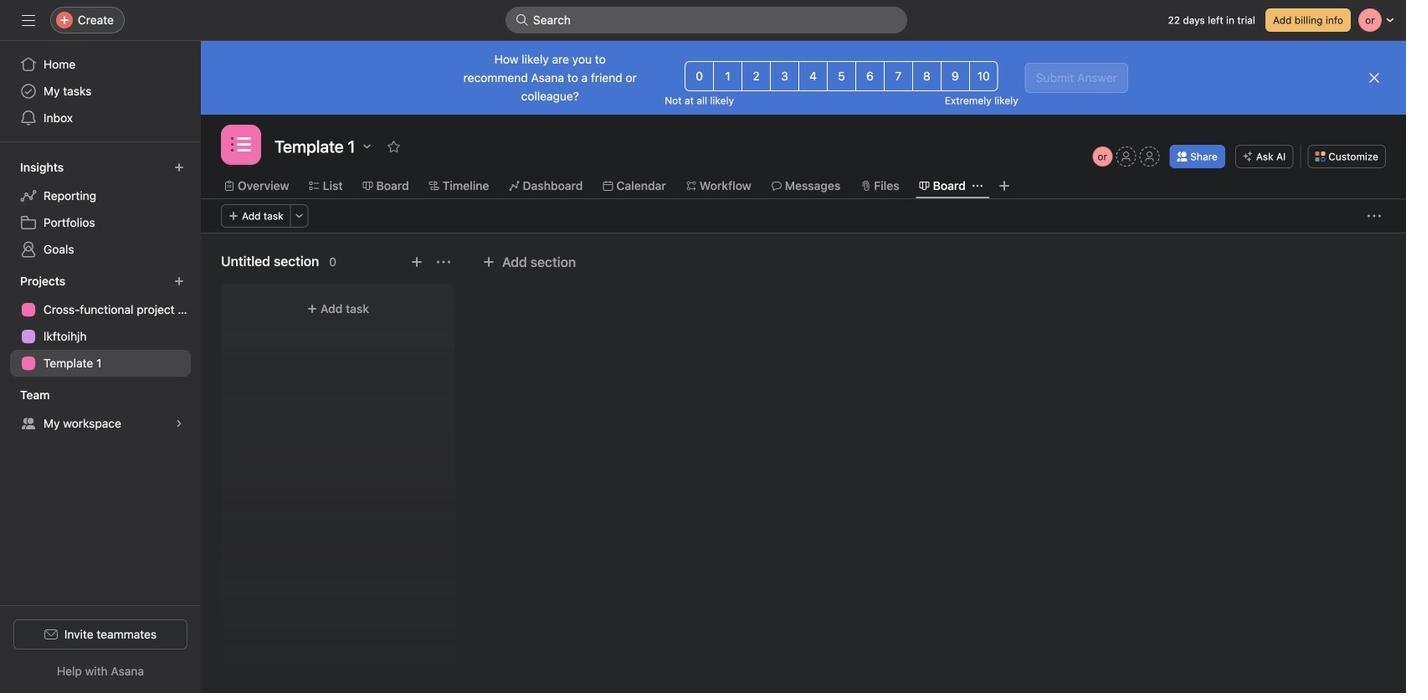 Task type: describe. For each thing, give the bounding box(es) containing it.
insights element
[[0, 152, 201, 266]]

tab actions image
[[973, 181, 983, 191]]

add to starred image
[[387, 140, 400, 153]]

prominent image
[[516, 13, 529, 27]]

dismiss image
[[1368, 71, 1381, 85]]

new insights image
[[174, 162, 184, 172]]

add tab image
[[998, 179, 1011, 193]]

add task image
[[410, 255, 424, 269]]

teams element
[[0, 380, 201, 440]]

hide sidebar image
[[22, 13, 35, 27]]



Task type: locate. For each thing, give the bounding box(es) containing it.
manage project members image
[[1093, 146, 1113, 167]]

global element
[[0, 41, 201, 141]]

new project or portfolio image
[[174, 276, 184, 286]]

projects element
[[0, 266, 201, 380]]

list image
[[231, 135, 251, 155]]

option group
[[685, 61, 998, 91]]

None radio
[[685, 61, 714, 91], [770, 61, 799, 91], [799, 61, 828, 91], [912, 61, 942, 91], [969, 61, 998, 91], [685, 61, 714, 91], [770, 61, 799, 91], [799, 61, 828, 91], [912, 61, 942, 91], [969, 61, 998, 91]]

more actions image
[[1368, 209, 1381, 223]]

list box
[[506, 7, 907, 33]]

see details, my workspace image
[[174, 419, 184, 429]]

None radio
[[713, 61, 743, 91], [742, 61, 771, 91], [827, 61, 856, 91], [855, 61, 885, 91], [884, 61, 913, 91], [941, 61, 970, 91], [713, 61, 743, 91], [742, 61, 771, 91], [827, 61, 856, 91], [855, 61, 885, 91], [884, 61, 913, 91], [941, 61, 970, 91]]



Task type: vqa. For each thing, say whether or not it's contained in the screenshot.
Hide sidebar image
yes



